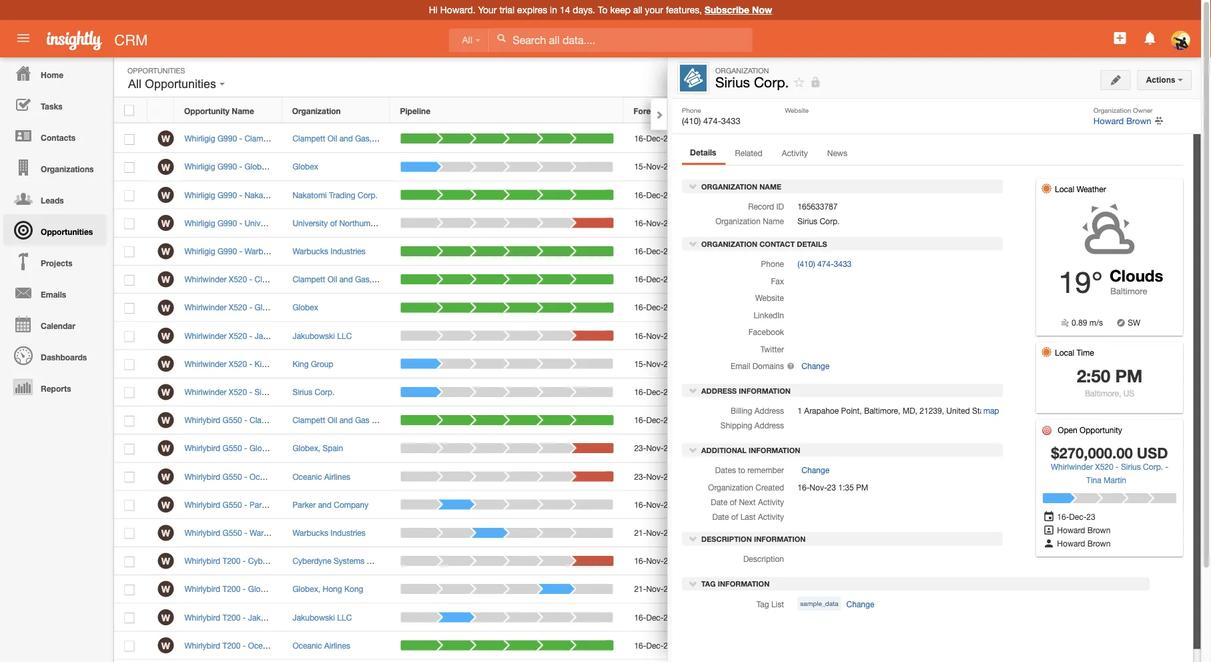 Task type: describe. For each thing, give the bounding box(es) containing it.
1 horizontal spatial 474-
[[818, 259, 834, 269]]

wright
[[376, 190, 399, 200]]

2 university from the left
[[293, 218, 328, 228]]

jakubowski up king group link at bottom left
[[293, 331, 335, 340]]

globex down whirligig g990 - clampett oil and gas, singapore - aaron lang link
[[293, 162, 318, 171]]

1 spain from the left
[[280, 444, 300, 453]]

opportunity down all opportunities button
[[184, 106, 230, 115]]

opportunity right new
[[1100, 72, 1145, 81]]

follow image for whirlybird g550 - parker and company - lisa parker
[[941, 499, 953, 512]]

16- for samantha
[[634, 190, 646, 200]]

clampett up whirligig g990 - nakatomi trading corp. - samantha wright link
[[293, 134, 325, 143]]

corp. down chen
[[315, 387, 335, 397]]

15-nov-23 cell for usd $‎380,000.00
[[624, 350, 714, 378]]

4 w row from the top
[[114, 209, 997, 237]]

weather
[[1077, 184, 1106, 194]]

1 horizontal spatial details
[[797, 239, 827, 248]]

$‎150,000.00
[[851, 584, 896, 594]]

email
[[731, 361, 750, 371]]

howard brown cell
[[714, 125, 822, 153]]

14 w row from the top
[[114, 491, 997, 519]]

w link for whirligig g990 - clampett oil and gas, singapore - aaron lang
[[158, 131, 174, 147]]

w link for whirlybird g550 - clampett oil and gas corp. - katherine warren
[[158, 412, 174, 428]]

row group containing w
[[114, 125, 997, 662]]

warbucks down whirligig g990 - university of northumbria - paula oliver on the left top of the page
[[245, 246, 280, 256]]

remember
[[748, 466, 784, 475]]

chevron right image
[[655, 110, 664, 119]]

oceanic down whirlybird t200 - jakubowski llc - barbara lane
[[248, 641, 278, 650]]

12 w row from the top
[[114, 435, 997, 463]]

trial
[[500, 4, 515, 15]]

map
[[984, 406, 1000, 415]]

howard for whirlybird t200 - globex, hong kong - terry thomas
[[724, 584, 753, 594]]

sirius up whirlybird g550 - clampett oil and gas corp. - katherine warren
[[293, 387, 313, 397]]

2 16-nov-23 cell from the top
[[624, 322, 714, 350]]

globex, spain
[[293, 444, 343, 453]]

howard brown for whirligig g990 - nakatomi trading corp. - samantha wright
[[724, 190, 778, 200]]

0 vertical spatial address
[[702, 386, 737, 395]]

lee for whirlwinder x520 - globex - albert lee
[[311, 303, 324, 312]]

lisa
[[333, 500, 348, 509]]

1 kong from the left
[[300, 584, 319, 594]]

university of northumbria
[[293, 218, 384, 228]]

whirligig for whirligig g990 - nakatomi trading corp. - samantha wright
[[185, 190, 215, 200]]

follow image for whirlybird t200 - oceanic airlines - mark sakda
[[941, 640, 953, 653]]

18 w row from the top
[[114, 604, 997, 632]]

howard brown link for whirlybird g550 - warbucks industries - roger mills
[[724, 528, 778, 537]]

clampett down whirligig g990 - warbucks industries - roger mills
[[255, 275, 287, 284]]

usd for whirlwinder x520 - clampett oil and gas, uk - nicholas flores
[[833, 275, 849, 284]]

globex, hong kong link
[[293, 584, 363, 594]]

whirlybird g550 - clampett oil and gas corp. - katherine warren
[[185, 415, 418, 425]]

howard for whirligig g990 - globex - albert lee
[[724, 162, 753, 171]]

3 chevron down image from the top
[[689, 579, 698, 588]]

globex up whirligig g990 - nakatomi trading corp. - samantha wright
[[245, 162, 270, 171]]

usd $‎120,000.00 cell
[[822, 519, 930, 547]]

2 parker from the left
[[293, 500, 316, 509]]

9 w row from the top
[[114, 350, 997, 378]]

1 horizontal spatial whirlwinder x520 - sirius corp. - tina martin link
[[1051, 462, 1169, 485]]

llc down terry
[[337, 613, 352, 622]]

jakubowski llc for barbara
[[293, 613, 352, 622]]

8 w row from the top
[[114, 322, 997, 350]]

to
[[738, 466, 746, 475]]

chevron down image for dates to remember
[[689, 445, 698, 455]]

baltimore
[[1111, 286, 1148, 296]]

globex down "whirlwinder x520 - clampett oil and gas, uk - nicholas flores" link
[[293, 303, 318, 312]]

2 group from the left
[[311, 359, 333, 368]]

corp. up the oliver
[[358, 190, 378, 200]]

organization up user
[[716, 66, 769, 75]]

opportunity down 16-nov-23 import link
[[1006, 212, 1059, 220]]

information for description information
[[754, 535, 806, 543]]

usd $‎480,000.00 cell
[[822, 406, 930, 435]]

user
[[724, 106, 742, 115]]

tag list
[[757, 599, 784, 609]]

opportunities up projects link
[[41, 227, 93, 236]]

dashboards link
[[3, 340, 107, 371]]

16- for singapore
[[634, 134, 646, 143]]

nov- for whirlybird g550 - oceanic airlines - mark sakda
[[646, 472, 664, 481]]

1 w row from the top
[[114, 125, 997, 153]]

twitter
[[761, 344, 784, 354]]

2 trading from the left
[[329, 190, 356, 200]]

23 for whirlybird t200 - cyberdyne systems corp. - nicole gomez
[[664, 556, 673, 566]]

oil up globex, spain
[[328, 415, 337, 425]]

21239,
[[920, 406, 944, 415]]

sample_data link for change
[[798, 597, 841, 611]]

1 company from the left
[[291, 500, 326, 509]]

2 w row from the top
[[114, 153, 997, 181]]

$‎500,000.00
[[851, 613, 896, 622]]

additional information
[[700, 446, 801, 455]]

corp. up the university of northumbria link
[[310, 190, 330, 200]]

globex, up whirlybird g550 - oceanic airlines - mark sakda
[[250, 444, 278, 453]]

map link
[[984, 406, 1000, 415]]

howard right responsible user icon
[[1058, 525, 1086, 535]]

whirlybird for whirlybird g550 - warbucks industries - roger mills
[[185, 528, 220, 537]]

23-nov-23 cell for whirlybird g550 - globex, spain - katherine reyes
[[624, 435, 714, 463]]

2:50 pm baltimore, us
[[1077, 365, 1143, 398]]

follow image for whirlwinder x520 - globex - albert lee
[[941, 302, 953, 315]]

gas, left lang on the top left of page
[[355, 134, 372, 143]]

w link for whirlwinder x520 - globex - albert lee
[[158, 300, 174, 316]]

howard brown for whirlybird t200 - globex, hong kong - terry thomas
[[724, 584, 778, 594]]

21- for usd $‎120,000.00
[[634, 528, 646, 537]]

0 vertical spatial website
[[785, 106, 809, 114]]

of left paula
[[330, 218, 337, 228]]

tina inside the $270,000.00 usd whirlwinder x520 - sirius corp. - tina martin
[[1087, 475, 1102, 485]]

opportunities up imports
[[1043, 159, 1092, 168]]

shipping
[[721, 421, 753, 430]]

baltimore, inside 2:50 pm baltimore, us
[[1085, 388, 1122, 398]]

dates to remember
[[715, 466, 784, 475]]

organization up whirligig g990 - clampett oil and gas, singapore - aaron lang link
[[292, 106, 341, 115]]

2 singapore from the left
[[374, 134, 411, 143]]

of left next
[[730, 497, 737, 507]]

news
[[828, 148, 848, 158]]

0 vertical spatial whirlwinder x520 - sirius corp. - tina martin link
[[185, 387, 351, 397]]

howard down organization owner
[[1094, 115, 1124, 126]]

howard for whirlybird g550 - oceanic airlines - mark sakda
[[724, 472, 753, 481]]

2 uk from the left
[[374, 275, 385, 284]]

warbucks down whirlybird g550 - parker and company - lisa parker
[[250, 528, 285, 537]]

whirlybird t200 - oceanic airlines - mark sakda
[[185, 641, 356, 650]]

clampett oil and gas, uk link
[[293, 275, 385, 284]]

whirligig for whirligig g990 - globex - albert lee
[[185, 162, 215, 171]]

fax
[[771, 276, 784, 286]]

follow image for whirligig g990 - university of northumbria - paula oliver
[[941, 217, 953, 230]]

dashboards
[[41, 352, 87, 362]]

samantha
[[337, 190, 374, 200]]

globex link for whirligig g990 - globex - albert lee
[[293, 162, 318, 171]]

oil down the whirligig g990 - warbucks industries - roger mills link
[[290, 275, 299, 284]]

whirlwinder for whirlwinder x520 - jakubowski llc - jason castillo
[[185, 331, 227, 340]]

mills for whirligig g990 - warbucks industries - roger mills
[[349, 246, 365, 256]]

howard brown inside cell
[[724, 134, 778, 143]]

organization left contact
[[702, 239, 758, 248]]

brown down owner
[[1127, 115, 1152, 126]]

usd for whirlwinder x520 - sirius corp. - tina martin
[[833, 387, 849, 397]]

$‎190,000.00
[[851, 472, 896, 481]]

w link for whirlybird g550 - parker and company - lisa parker
[[158, 497, 174, 513]]

1 hong from the left
[[278, 584, 298, 594]]

change for dates to remember
[[802, 466, 830, 475]]

oceanic down globex, spain
[[293, 472, 322, 481]]

2 vertical spatial activity
[[758, 512, 784, 521]]

and up whirlybird g550 - warbucks industries - roger mills link
[[275, 500, 289, 509]]

and left the aaron
[[340, 134, 353, 143]]

usd for whirlwinder x520 - king group - chris chen
[[833, 359, 849, 368]]

oceanic down whirlybird g550 - globex, spain - katherine reyes
[[250, 472, 279, 481]]

(410) inside phone (410) 474-3433
[[682, 115, 701, 126]]

address information
[[700, 386, 791, 395]]

oil up whirligig g990 - globex - albert lee link
[[280, 134, 289, 143]]

globex, up whirlybird t200 - jakubowski llc - barbara lane
[[248, 584, 276, 594]]

of left last
[[731, 512, 738, 521]]

165633787
[[798, 202, 838, 211]]

row containing opportunity name
[[114, 98, 997, 123]]

2 row from the top
[[114, 660, 997, 662]]

1 vertical spatial pm
[[856, 483, 869, 492]]

0 vertical spatial activity
[[782, 148, 808, 158]]

1 king from the left
[[255, 359, 271, 368]]

15 w row from the top
[[114, 519, 997, 547]]

usd $‎180,000.00 cell
[[822, 153, 930, 181]]

howard brown down responsible user icon
[[1055, 539, 1111, 548]]

and down the whirligig g990 - warbucks industries - roger mills link
[[302, 275, 315, 284]]

whirligig for whirligig g990 - warbucks industries - roger mills
[[185, 246, 215, 256]]

1 arapahoe point, baltimore, md, 21239, united states
[[798, 406, 995, 415]]

howard brown for whirligig g990 - globex - albert lee
[[724, 162, 778, 171]]

llc up chen
[[337, 331, 352, 340]]

usd for whirlybird g550 - oceanic airlines - mark sakda
[[833, 472, 849, 481]]

white image
[[497, 33, 506, 43]]

whirlwinder x520 - globex - albert lee
[[185, 303, 324, 312]]

paula
[[344, 218, 364, 228]]

corp. inside the $270,000.00 usd whirlwinder x520 - sirius corp. - tina martin
[[1143, 462, 1163, 471]]

5 w row from the top
[[114, 237, 997, 266]]

king group link
[[293, 359, 333, 368]]

3 column header from the left
[[963, 98, 997, 123]]

billing
[[731, 406, 753, 415]]

industries up "whirlwinder x520 - clampett oil and gas, uk - nicholas flores" link
[[283, 246, 318, 256]]

whirlwinder x520 - king group - chris chen link
[[185, 359, 350, 368]]

jakubowski up whirlybird t200 - oceanic airlines - mark sakda
[[248, 613, 291, 622]]

howard inside cell
[[724, 134, 753, 143]]

1 nakatomi from the left
[[245, 190, 279, 200]]

follow image for whirlybird g550 - globex, spain - katherine reyes
[[941, 443, 953, 455]]

castillo
[[345, 331, 372, 340]]

clouds
[[1110, 266, 1164, 285]]

1 vertical spatial your
[[1006, 176, 1027, 184]]

whirlybird for whirlybird g550 - globex, spain - katherine reyes
[[185, 444, 220, 453]]

2 column header from the left
[[930, 98, 963, 123]]

1 vertical spatial date
[[711, 497, 728, 507]]

to
[[598, 4, 608, 15]]

close
[[670, 106, 691, 115]]

whirligig g990 - warbucks industries - roger mills
[[185, 246, 365, 256]]

keep
[[610, 4, 631, 15]]

oil left nicholas
[[328, 275, 337, 284]]

whirlwinder inside the $270,000.00 usd whirlwinder x520 - sirius corp. - tina martin
[[1051, 462, 1093, 471]]

2:50
[[1077, 365, 1111, 386]]

2 vertical spatial date
[[712, 512, 729, 521]]

responsible user image
[[1043, 525, 1055, 535]]

23- for reyes
[[634, 444, 646, 453]]

information for address information
[[739, 386, 791, 395]]

brown for whirlwinder x520 - jakubowski llc - jason castillo
[[755, 331, 778, 340]]

23 for whirlybird g550 - warbucks industries - roger mills
[[664, 528, 673, 537]]

0 horizontal spatial your
[[478, 4, 497, 15]]

organization up record at the top right
[[702, 182, 758, 191]]

1 university from the left
[[245, 218, 280, 228]]

llc left jason
[[299, 331, 314, 340]]

1 vertical spatial name
[[760, 182, 782, 191]]

chevron down image for billing address
[[689, 386, 698, 395]]

2 vertical spatial name
[[763, 217, 784, 226]]

corp. up terry
[[322, 556, 342, 566]]

opportunity up $270,000.00
[[1080, 425, 1123, 435]]

whirligig g990 - university of northumbria - paula oliver
[[185, 218, 387, 228]]

local for local time
[[1055, 348, 1075, 357]]

jakubowski down globex, hong kong link
[[293, 613, 335, 622]]

show sidebar image
[[1041, 72, 1050, 81]]

dec- for whirligig g990 - clampett oil and gas, singapore - aaron lang
[[646, 134, 664, 143]]

warbucks up whirlybird t200 - cyberdyne systems corp. - nicole gomez link
[[293, 528, 328, 537]]

usd $‎300,000.00 cell for whirligig g990 - warbucks industries - roger mills
[[822, 237, 930, 266]]

projects
[[41, 258, 73, 268]]

2 gas from the left
[[355, 415, 370, 425]]

all opportunities
[[128, 77, 220, 91]]

2 company from the left
[[334, 500, 369, 509]]

industries up whirlybird t200 - cyberdyne systems corp. - nicole gomez link
[[288, 528, 323, 537]]

owner
[[1133, 106, 1153, 114]]

follow image for whirligig g990 - clampett oil and gas, singapore - aaron lang
[[941, 133, 953, 146]]

usd $‎270,000.00
[[833, 387, 896, 397]]

howard brown down forecast close date icon
[[1055, 525, 1111, 535]]

nov- for whirlybird t200 - cyberdyne systems corp. - nicole gomez
[[646, 556, 664, 566]]

airlines up whirlybird g550 - parker and company - lisa parker link at the bottom of the page
[[281, 472, 307, 481]]

howard brown for whirlwinder x520 - jakubowski llc - jason castillo
[[724, 331, 778, 340]]

21-nov-23 for usd $‎150,000.00
[[634, 584, 673, 594]]

opportunities link
[[3, 214, 107, 246]]

clampett down the whirligig g990 - warbucks industries - roger mills link
[[293, 275, 325, 284]]

clampett down sirius corp. link
[[293, 415, 325, 425]]

record permissions image
[[810, 74, 822, 90]]

16-nov-23 import
[[1015, 195, 1082, 204]]

howard right opportunity owner icon
[[1058, 539, 1086, 548]]

whirlwinder for whirlwinder x520 - sirius corp. - tina martin
[[185, 387, 227, 397]]

2 16-nov-23 from the top
[[634, 331, 673, 340]]

w for whirlybird g550 - oceanic airlines - mark sakda
[[161, 471, 170, 482]]

3 chevron down image from the top
[[689, 534, 698, 543]]

news link
[[819, 144, 856, 164]]

19°
[[1059, 265, 1103, 299]]

howard for whirligig g990 - nakatomi trading corp. - samantha wright
[[724, 190, 753, 200]]

corp. up reyes
[[329, 415, 349, 425]]

t200 for jakubowski
[[223, 613, 241, 622]]

brown for whirlwinder x520 - king group - chris chen
[[755, 359, 778, 368]]

23 for whirlybird g550 - clampett oil and gas corp. - katherine warren
[[664, 415, 673, 425]]

date of next activity date of last activity
[[711, 497, 784, 521]]

1 vertical spatial organization name
[[716, 217, 784, 226]]

1 vertical spatial activity
[[758, 497, 784, 507]]

13 w row from the top
[[114, 463, 997, 491]]

sample_data for no tags
[[1022, 234, 1060, 242]]

oil up whirlybird g550 - globex, spain - katherine reyes link at the bottom left of page
[[285, 415, 294, 425]]

airlines down the barbara
[[324, 641, 350, 650]]

w link for whirligig g990 - globex - albert lee
[[158, 159, 174, 175]]

1 uk from the left
[[336, 275, 347, 284]]

17 w row from the top
[[114, 575, 997, 604]]

shipping address
[[721, 421, 784, 430]]

dec- for whirlybird t200 - oceanic airlines - mark sakda
[[646, 641, 664, 650]]

0 vertical spatial name
[[232, 106, 254, 115]]

howard brown link for whirlybird g550 - oceanic airlines - mark sakda
[[724, 472, 778, 481]]

howard brown link down organization owner
[[1094, 115, 1152, 126]]

no tags link
[[1019, 252, 1048, 261]]

whirlybird for whirlybird g550 - parker and company - lisa parker
[[185, 500, 220, 509]]

1 gas from the left
[[312, 415, 327, 425]]

21-nov-23 cell for usd $‎120,000.00
[[624, 519, 714, 547]]

flores
[[388, 275, 410, 284]]

change record owner image
[[1155, 115, 1164, 127]]

corp. down the 165633787
[[820, 217, 840, 226]]

warbucks up "whirlwinder x520 - clampett oil and gas, uk - nicholas flores" link
[[293, 246, 328, 256]]

no tags
[[1019, 252, 1048, 261]]

gas, left nicholas
[[317, 275, 334, 284]]

sirius down the whirlwinder x520 - king group - chris chen
[[255, 387, 275, 397]]

howard brown down organization owner
[[1094, 115, 1152, 126]]

1 horizontal spatial katherine
[[356, 415, 391, 425]]

oil left the aaron
[[328, 134, 337, 143]]

and down sirius corp. link
[[297, 415, 310, 425]]

0 horizontal spatial website
[[756, 293, 784, 303]]

sirius down the 165633787
[[798, 217, 818, 226]]

and up reyes
[[340, 415, 353, 425]]

home
[[41, 70, 63, 79]]

whirlybird for whirlybird t200 - jakubowski llc - barbara lane
[[185, 613, 220, 622]]

address for billing address
[[755, 406, 784, 415]]

notifications image
[[1142, 30, 1159, 46]]

10 w row from the top
[[114, 378, 997, 406]]

sirius inside the $270,000.00 usd whirlwinder x520 - sirius corp. - tina martin
[[1121, 462, 1141, 471]]

usd $‎150,000.00 cell
[[822, 575, 930, 604]]

whirlybird g550 - clampett oil and gas corp. - katherine warren link
[[185, 415, 425, 425]]

usd inside the $270,000.00 usd whirlwinder x520 - sirius corp. - tina martin
[[1137, 444, 1169, 462]]

globex, left terry
[[293, 584, 321, 594]]

follow image for whirligig g990 - warbucks industries - roger mills
[[941, 246, 953, 258]]

16-nov-23 cell for oliver
[[624, 209, 714, 237]]

sirius corp. inside 'row group'
[[293, 387, 335, 397]]

globex up whirlwinder x520 - jakubowski llc - jason castillo at the left
[[255, 303, 280, 312]]

corp. up responsible
[[754, 74, 789, 90]]

projects link
[[3, 246, 107, 277]]

6 w row from the top
[[114, 266, 997, 294]]

usd $‎200,000.00 cell
[[822, 266, 930, 294]]

local weather
[[1055, 184, 1106, 194]]

martin inside 'row group'
[[322, 387, 344, 397]]

reports link
[[3, 371, 107, 402]]

23 for whirlybird g550 - parker and company - lisa parker
[[664, 500, 673, 509]]

0 vertical spatial organization name
[[700, 182, 782, 191]]

dec- for whirligig g990 - warbucks industries - roger mills
[[646, 246, 664, 256]]

organization down record at the top right
[[716, 217, 761, 226]]

w for whirlybird t200 - jakubowski llc - barbara lane
[[161, 612, 170, 623]]

organization left owner
[[1094, 106, 1132, 114]]

whirlwinder x520 - clampett oil and gas, uk - nicholas flores link
[[185, 275, 417, 284]]

w link for whirlwinder x520 - king group - chris chen
[[158, 356, 174, 372]]

contact
[[760, 239, 795, 248]]

clampett oil and gas, singapore link
[[293, 134, 411, 143]]

usd $‎190,000.00 cell
[[822, 463, 930, 491]]

university of northumbria link
[[293, 218, 384, 228]]

howard brown link for whirlybird t200 - globex, hong kong - terry thomas
[[724, 584, 778, 594]]

gas, up nakatomi trading corp. link
[[307, 134, 324, 143]]

16-dec-23 cell for whirlwinder x520 - clampett oil and gas, uk - nicholas flores
[[624, 266, 714, 294]]

x520 inside the $270,000.00 usd whirlwinder x520 - sirius corp. - tina martin
[[1096, 462, 1114, 471]]

16-dec-23 cell for whirlybird t200 - oceanic airlines - mark sakda
[[624, 632, 714, 660]]

and left lisa
[[318, 500, 332, 509]]

no
[[1019, 252, 1030, 261]]

g990 for globex
[[218, 162, 237, 171]]

airlines down whirlybird t200 - jakubowski llc - barbara lane link
[[280, 641, 306, 650]]

w for whirlybird t200 - oceanic airlines - mark sakda
[[161, 640, 170, 651]]

2 spain from the left
[[323, 444, 343, 453]]

usd $‎150,000.00
[[833, 584, 896, 594]]

user responsible
[[724, 106, 791, 115]]

whirlybird g550 - oceanic airlines - mark sakda
[[185, 472, 358, 481]]

16-dec-23 cell for whirligig g990 - clampett oil and gas, singapore - aaron lang
[[624, 125, 714, 153]]

gas, left flores
[[355, 275, 372, 284]]

clampett down whirlwinder x520 - sirius corp. - tina martin
[[250, 415, 282, 425]]

oceanic down the barbara
[[293, 641, 322, 650]]

$270,000.00
[[1051, 444, 1133, 462]]

16-dec-23 for whirligig g990 - clampett oil and gas, singapore - aaron lang
[[634, 134, 673, 143]]

opportunities inside button
[[145, 77, 216, 91]]

and up whirligig g990 - globex - albert lee link
[[291, 134, 305, 143]]

1 group from the left
[[273, 359, 295, 368]]

organization contact details
[[700, 239, 827, 248]]

oceanic airlines for whirlybird g550 - oceanic airlines - mark sakda
[[293, 472, 350, 481]]

industries down paula
[[331, 246, 366, 256]]

jason
[[322, 331, 343, 340]]

whirlwinder x520 - jakubowski llc - jason castillo
[[185, 331, 372, 340]]

1 trading from the left
[[281, 190, 308, 200]]

subscribe now link
[[705, 4, 772, 15]]

record id
[[748, 202, 784, 211]]

1 vertical spatial 3433
[[834, 259, 852, 269]]

usd $‎180,000.00
[[833, 162, 896, 171]]

1 northumbria from the left
[[291, 218, 336, 228]]

1 vertical spatial baltimore,
[[864, 406, 901, 415]]

brown for whirlwinder x520 - globex - albert lee
[[755, 303, 778, 312]]

and left nicholas
[[340, 275, 353, 284]]

23 for whirlybird t200 - oceanic airlines - mark sakda
[[664, 641, 673, 650]]

whirlwinder x520 - clampett oil and gas, uk - nicholas flores
[[185, 275, 410, 284]]

1 cyberdyne from the left
[[248, 556, 287, 566]]

llc left the barbara
[[293, 613, 308, 622]]

usd $‎450,000.00 cell
[[822, 181, 930, 209]]

corp. up thomas
[[367, 556, 387, 566]]

change for email domains
[[802, 361, 830, 371]]



Task type: locate. For each thing, give the bounding box(es) containing it.
1 vertical spatial row
[[114, 660, 997, 662]]

3 g550 from the top
[[223, 472, 242, 481]]

2 vertical spatial chevron down image
[[689, 579, 698, 588]]

7 whirlybird from the top
[[185, 584, 220, 594]]

tag
[[702, 580, 716, 588], [757, 599, 769, 609]]

recent
[[1029, 176, 1059, 184]]

clampett up whirligig g990 - globex - albert lee link
[[245, 134, 277, 143]]

15-nov-23
[[634, 162, 673, 171], [634, 359, 673, 368]]

x520 down open opportunity
[[1096, 462, 1114, 471]]

$‎300,000.00
[[851, 134, 896, 143], [851, 246, 896, 256]]

g550 for warbucks
[[223, 528, 242, 537]]

1 horizontal spatial trading
[[329, 190, 356, 200]]

sample_data link
[[1019, 231, 1063, 245], [798, 597, 841, 611]]

4 16-nov-23 cell from the top
[[624, 547, 714, 575]]

0 vertical spatial 23-nov-23
[[634, 444, 673, 453]]

1 vertical spatial sakda
[[334, 641, 356, 650]]

howard brown for whirlybird g550 - clampett oil and gas corp. - katherine warren
[[724, 415, 778, 425]]

16-nov-23 for gomez
[[634, 556, 673, 566]]

0 horizontal spatial parker
[[250, 500, 273, 509]]

sirius corp.
[[716, 74, 789, 90], [798, 217, 840, 226], [293, 387, 335, 397]]

1 horizontal spatial cyberdyne
[[293, 556, 332, 566]]

1 horizontal spatial company
[[334, 500, 369, 509]]

howard brown link for whirligig g990 - university of northumbria - paula oliver
[[724, 218, 778, 228]]

8 w from the top
[[161, 330, 170, 341]]

follow image
[[941, 133, 953, 146], [941, 161, 953, 174], [941, 189, 953, 202], [941, 217, 953, 230], [941, 246, 953, 258], [941, 274, 953, 286], [941, 302, 953, 315], [941, 358, 953, 371], [941, 415, 953, 427], [941, 471, 953, 484], [941, 499, 953, 512], [941, 555, 953, 568], [941, 612, 953, 624], [941, 640, 953, 653]]

usd $‎450,000.00
[[833, 190, 896, 200]]

1 vertical spatial 23-nov-23
[[634, 472, 673, 481]]

usd $‎120,000.00
[[833, 528, 896, 537]]

4 w link from the top
[[158, 215, 174, 231]]

howard brown for whirlybird g550 - globex, spain - katherine reyes
[[724, 444, 778, 453]]

follow image for whirlwinder x520 - clampett oil and gas, uk - nicholas flores
[[941, 274, 953, 286]]

x520 for king
[[229, 359, 247, 368]]

brown
[[1127, 115, 1152, 126], [755, 134, 778, 143], [755, 162, 778, 171], [755, 190, 778, 200], [755, 218, 778, 228], [755, 246, 778, 256], [755, 275, 778, 284], [755, 303, 778, 312], [755, 331, 778, 340], [755, 359, 778, 368], [755, 387, 778, 397], [755, 415, 778, 425], [755, 444, 778, 453], [755, 472, 778, 481], [755, 500, 778, 509], [1088, 525, 1111, 535], [755, 528, 778, 537], [1088, 539, 1111, 548], [755, 556, 778, 566], [755, 584, 778, 594]]

row group
[[114, 125, 997, 662]]

0 vertical spatial roger
[[325, 246, 347, 256]]

16- for sakda
[[634, 641, 646, 650]]

local time
[[1055, 348, 1094, 357]]

g550 down whirlybird g550 - parker and company - lisa parker
[[223, 528, 242, 537]]

brown for whirligig g990 - nakatomi trading corp. - samantha wright
[[755, 190, 778, 200]]

whirlybird g550 - parker and company - lisa parker
[[185, 500, 373, 509]]

king
[[255, 359, 271, 368], [293, 359, 309, 368]]

6 w from the top
[[161, 274, 170, 285]]

$‎300,000.00 up "$‎180,000.00"
[[851, 134, 896, 143]]

0 horizontal spatial martin
[[322, 387, 344, 397]]

calendar link
[[3, 308, 107, 340]]

1 vertical spatial phone
[[761, 259, 784, 269]]

19 w row from the top
[[114, 632, 997, 660]]

(410) 474-3433 link
[[798, 259, 852, 269]]

2 nakatomi from the left
[[293, 190, 327, 200]]

23-nov-23 for reyes
[[634, 444, 673, 453]]

0 vertical spatial usd $‎300,000.00
[[833, 134, 896, 143]]

globex,
[[250, 444, 278, 453], [293, 444, 321, 453], [248, 584, 276, 594], [293, 584, 321, 594]]

howard for whirlwinder x520 - globex - albert lee
[[724, 303, 753, 312]]

navigation containing home
[[0, 57, 107, 402]]

2 hong from the left
[[323, 584, 342, 594]]

howard up related
[[724, 134, 753, 143]]

description
[[702, 535, 752, 543], [743, 555, 784, 564]]

0 vertical spatial jakubowski llc
[[293, 331, 352, 340]]

crm
[[114, 31, 148, 48]]

all link
[[449, 28, 489, 52]]

3 w link from the top
[[158, 187, 174, 203]]

(410) down organization contact details
[[798, 259, 815, 269]]

tasks
[[41, 101, 63, 111]]

oliver
[[366, 218, 387, 228]]

all inside all link
[[462, 35, 473, 45]]

0 horizontal spatial 474-
[[704, 115, 721, 126]]

usd for whirligig g990 - warbucks industries - roger mills
[[833, 246, 849, 256]]

0 vertical spatial oceanic airlines
[[293, 472, 350, 481]]

parker left lisa
[[293, 500, 316, 509]]

0 vertical spatial tina
[[304, 387, 320, 397]]

x520 down the whirlwinder x520 - king group - chris chen
[[229, 387, 247, 397]]

airlines up lisa
[[324, 472, 350, 481]]

usd right $270,000.00
[[1137, 444, 1169, 462]]

mills for whirlybird g550 - warbucks industries - roger mills
[[354, 528, 370, 537]]

x520 for sirius
[[229, 387, 247, 397]]

474- inside phone (410) 474-3433
[[704, 115, 721, 126]]

0 vertical spatial details
[[690, 148, 717, 157]]

0 vertical spatial 21-
[[634, 528, 646, 537]]

whirligig for whirligig g990 - university of northumbria - paula oliver
[[185, 218, 215, 228]]

2 jakubowski llc link from the top
[[293, 613, 352, 622]]

pm down usd $‎190,000.00
[[856, 483, 869, 492]]

2 21-nov-23 from the top
[[634, 584, 673, 594]]

howard brown for whirlwinder x520 - globex - albert lee
[[724, 303, 778, 312]]

jakubowski llc
[[293, 331, 352, 340], [293, 613, 352, 622]]

0 vertical spatial date
[[694, 106, 711, 115]]

your
[[478, 4, 497, 15], [1006, 176, 1027, 184]]

howard brown down twitter
[[724, 359, 778, 368]]

whirlybird for whirlybird t200 - oceanic airlines - mark sakda
[[185, 641, 220, 650]]

forecast close date image
[[1043, 512, 1055, 521]]

pm inside 2:50 pm baltimore, us
[[1116, 365, 1143, 386]]

1 vertical spatial (410)
[[798, 259, 815, 269]]

calendar
[[41, 321, 75, 330]]

14 w link from the top
[[158, 497, 174, 513]]

whirligig g990 - clampett oil and gas, singapore - aaron lang link
[[185, 134, 418, 143]]

globex, down the whirlybird g550 - clampett oil and gas corp. - katherine warren link
[[293, 444, 321, 453]]

1 vertical spatial website
[[756, 293, 784, 303]]

1 g550 from the top
[[223, 415, 242, 425]]

usd $‎110,000.00 cell
[[822, 209, 930, 237]]

brown for whirlybird g550 - clampett oil and gas corp. - katherine warren
[[755, 415, 778, 425]]

brown for whirligig g990 - warbucks industries - roger mills
[[755, 246, 778, 256]]

1 vertical spatial 474-
[[818, 259, 834, 269]]

w for whirligig g990 - clampett oil and gas, singapore - aaron lang
[[161, 133, 170, 144]]

2 follow image from the top
[[941, 161, 953, 174]]

whirlwinder x520 - jakubowski llc - jason castillo link
[[185, 331, 379, 340]]

details link
[[682, 144, 725, 163]]

clampett oil and gas, singapore
[[293, 134, 411, 143]]

1 15-nov-23 cell from the top
[[624, 153, 714, 181]]

w for whirligig g990 - globex - albert lee
[[161, 161, 170, 172]]

globex link
[[293, 162, 318, 171], [293, 303, 318, 312]]

None checkbox
[[124, 105, 134, 116], [124, 162, 134, 173], [124, 219, 134, 229], [124, 247, 134, 257], [124, 303, 134, 314], [124, 359, 134, 370], [124, 500, 134, 511], [124, 528, 134, 539], [124, 557, 134, 567], [124, 585, 134, 595], [124, 105, 134, 116], [124, 162, 134, 173], [124, 219, 134, 229], [124, 247, 134, 257], [124, 303, 134, 314], [124, 359, 134, 370], [124, 500, 134, 511], [124, 528, 134, 539], [124, 557, 134, 567], [124, 585, 134, 595]]

0 vertical spatial lee
[[301, 162, 314, 171]]

howard brown link for whirlybird g550 - clampett oil and gas corp. - katherine warren
[[724, 415, 778, 425]]

1 vertical spatial 21-nov-23 cell
[[624, 575, 714, 604]]

8 whirlybird from the top
[[185, 613, 220, 622]]

17 w link from the top
[[158, 581, 174, 597]]

0.89
[[1072, 318, 1088, 327]]

time
[[1077, 348, 1094, 357]]

usd $‎300,000.00 cell
[[822, 125, 930, 153], [822, 237, 930, 266]]

2 $‎300,000.00 from the top
[[851, 246, 896, 256]]

1 horizontal spatial northumbria
[[339, 218, 384, 228]]

organization down dates
[[708, 483, 754, 492]]

howard up billing
[[724, 387, 753, 397]]

warbucks industries for whirlybird g550 - warbucks industries - roger mills
[[293, 528, 366, 537]]

forecast
[[634, 106, 667, 115]]

trading
[[281, 190, 308, 200], [329, 190, 356, 200]]

8 16-dec-23 cell from the top
[[624, 604, 714, 632]]

facebook
[[749, 327, 784, 337]]

4 16-nov-23 from the top
[[634, 556, 673, 566]]

oceanic airlines link for whirlybird g550 - oceanic airlines - mark sakda
[[293, 472, 350, 481]]

0 horizontal spatial sample_data link
[[798, 597, 841, 611]]

brown down last
[[755, 528, 778, 537]]

2 g990 from the top
[[218, 162, 237, 171]]

organization name
[[700, 182, 782, 191], [716, 217, 784, 226]]

details
[[690, 148, 717, 157], [797, 239, 827, 248]]

howard brown down description information
[[724, 556, 778, 566]]

nicole
[[350, 556, 372, 566]]

(410)
[[682, 115, 701, 126], [798, 259, 815, 269]]

baltimore, down 2:50
[[1085, 388, 1122, 398]]

whirlwinder x520 - sirius corp. - tina martin link down whirlwinder x520 - king group - chris chen link
[[185, 387, 351, 397]]

0 horizontal spatial nakatomi
[[245, 190, 279, 200]]

warbucks industries for whirligig g990 - warbucks industries - roger mills
[[293, 246, 366, 256]]

1 vertical spatial oceanic airlines
[[293, 641, 350, 650]]

howard brown link up facebook
[[724, 303, 778, 312]]

howard for whirligig g990 - warbucks industries - roger mills
[[724, 246, 753, 256]]

usd $‎300,000.00 down usd $‎110,000.00
[[833, 246, 896, 256]]

0 horizontal spatial pm
[[856, 483, 869, 492]]

4 t200 from the top
[[223, 641, 241, 650]]

16-dec-23 for whirlybird g550 - clampett oil and gas corp. - katherine warren
[[634, 415, 673, 425]]

0 vertical spatial 474-
[[704, 115, 721, 126]]

chevron down image
[[689, 182, 698, 191], [689, 239, 698, 248], [689, 534, 698, 543]]

t200 for oceanic
[[223, 641, 241, 650]]

usd left $‎120,000.00
[[833, 528, 849, 537]]

6 follow image from the top
[[941, 274, 953, 286]]

chevron down image for record id
[[689, 182, 698, 191]]

expires
[[517, 4, 547, 15]]

sakda for whirlybird t200 - oceanic airlines - mark sakda
[[334, 641, 356, 650]]

trading up whirligig g990 - university of northumbria - paula oliver link
[[281, 190, 308, 200]]

gas up reyes
[[355, 415, 370, 425]]

2 vertical spatial chevron down image
[[689, 534, 698, 543]]

t200 up whirlybird t200 - oceanic airlines - mark sakda
[[223, 613, 241, 622]]

w row
[[114, 125, 997, 153], [114, 153, 997, 181], [114, 181, 997, 209], [114, 209, 997, 237], [114, 237, 997, 266], [114, 266, 997, 294], [114, 294, 997, 322], [114, 322, 997, 350], [114, 350, 997, 378], [114, 378, 997, 406], [114, 406, 997, 435], [114, 435, 997, 463], [114, 463, 997, 491], [114, 491, 997, 519], [114, 519, 997, 547], [114, 547, 997, 575], [114, 575, 997, 604], [114, 604, 997, 632], [114, 632, 997, 660]]

10 w from the top
[[161, 387, 170, 398]]

clampett oil and gas, uk
[[293, 275, 385, 284]]

10 follow image from the top
[[941, 471, 953, 484]]

0 vertical spatial your
[[478, 4, 497, 15]]

row
[[114, 98, 997, 123], [114, 660, 997, 662]]

gomez
[[375, 556, 400, 566]]

warbucks industries link
[[293, 246, 366, 256], [293, 528, 366, 537]]

brown right opportunity owner icon
[[1088, 539, 1111, 548]]

2 northumbria from the left
[[339, 218, 384, 228]]

1 singapore from the left
[[326, 134, 363, 143]]

globex link down whirligig g990 - clampett oil and gas, singapore - aaron lang link
[[293, 162, 318, 171]]

usd for whirlybird g550 - warbucks industries - roger mills
[[833, 528, 849, 537]]

2 usd $‎300,000.00 from the top
[[833, 246, 896, 256]]

usd $‎300,000.00 cell for whirligig g990 - clampett oil and gas, singapore - aaron lang
[[822, 125, 930, 153]]

sirius down open opportunity
[[1121, 462, 1141, 471]]

university down whirligig g990 - nakatomi trading corp. - samantha wright link
[[293, 218, 328, 228]]

2 kong from the left
[[344, 584, 363, 594]]

0 horizontal spatial trading
[[281, 190, 308, 200]]

1 jakubowski llc from the top
[[293, 331, 352, 340]]

whirlybird t200 - jakubowski llc - barbara lane link
[[185, 613, 370, 622]]

usd up (410) 474-3433
[[833, 246, 849, 256]]

1 horizontal spatial martin
[[1104, 475, 1127, 485]]

warbucks industries link down university of northumbria
[[293, 246, 366, 256]]

howard brown link for whirlwinder x520 - king group - chris chen
[[724, 359, 778, 368]]

usd $‎500,000.00
[[833, 613, 896, 622]]

column header
[[822, 98, 930, 123], [930, 98, 963, 123], [963, 98, 997, 123]]

usd $‎380,000.00 cell
[[822, 350, 930, 378]]

corp. up whirlybird g550 - clampett oil and gas corp. - katherine warren
[[277, 387, 297, 397]]

description down description information
[[743, 555, 784, 564]]

1 g990 from the top
[[218, 134, 237, 143]]

16-dec-23 for whirlwinder x520 - globex - albert lee
[[634, 303, 673, 312]]

(410) down close
[[682, 115, 701, 126]]

1 vertical spatial warbucks industries link
[[293, 528, 366, 537]]

sirius corp. up user responsible
[[716, 74, 789, 90]]

address down billing address
[[755, 421, 784, 430]]

follow image
[[793, 76, 806, 89], [941, 330, 953, 343], [941, 386, 953, 399], [941, 443, 953, 455], [941, 527, 953, 540], [941, 584, 953, 596]]

1 warbucks industries from the top
[[293, 246, 366, 256]]

1 vertical spatial mills
[[354, 528, 370, 537]]

brown right responsible user icon
[[1088, 525, 1111, 535]]

0 horizontal spatial 3433
[[721, 115, 741, 126]]

w for whirlybird g550 - clampett oil and gas corp. - katherine warren
[[161, 415, 170, 426]]

16-dec-23 for whirligig g990 - warbucks industries - roger mills
[[634, 246, 673, 256]]

nakatomi trading corp. link
[[293, 190, 378, 200]]

actions
[[1146, 75, 1178, 84]]

1 systems from the left
[[289, 556, 320, 566]]

phone inside phone (410) 474-3433
[[682, 106, 701, 114]]

activity left news
[[782, 148, 808, 158]]

0 vertical spatial jakubowski llc link
[[293, 331, 352, 340]]

howard brown for whirlybird g550 - parker and company - lisa parker
[[724, 500, 778, 509]]

Search this list... text field
[[768, 67, 918, 87]]

5 w link from the top
[[158, 243, 174, 259]]

howard brown down record at the top right
[[724, 218, 778, 228]]

tag for tag information
[[702, 580, 716, 588]]

0 vertical spatial 21-nov-23 cell
[[624, 519, 714, 547]]

0 vertical spatial phone
[[682, 106, 701, 114]]

information up billing address
[[739, 386, 791, 395]]

3 parker from the left
[[350, 500, 373, 509]]

sakda
[[335, 472, 358, 481], [334, 641, 356, 650]]

reyes
[[344, 444, 366, 453]]

billing address
[[731, 406, 784, 415]]

howard brown link for whirligig g990 - globex - albert lee
[[724, 162, 778, 171]]

name down id
[[763, 217, 784, 226]]

0 vertical spatial martin
[[322, 387, 344, 397]]

corp. left warren
[[372, 415, 392, 425]]

sample_data right list
[[801, 600, 839, 607]]

1 horizontal spatial king
[[293, 359, 309, 368]]

8 w link from the top
[[158, 328, 174, 344]]

1 usd $‎300,000.00 from the top
[[833, 134, 896, 143]]

0 vertical spatial $‎300,000.00
[[851, 134, 896, 143]]

howard up record at the top right
[[724, 190, 753, 200]]

howard brown link up dates to remember on the right of page
[[724, 444, 778, 453]]

5 g990 from the top
[[218, 246, 237, 256]]

albert for whirlwinder x520 - globex - albert lee
[[288, 303, 309, 312]]

g550
[[223, 415, 242, 425], [223, 444, 242, 453], [223, 472, 242, 481], [223, 500, 242, 509], [223, 528, 242, 537]]

1 vertical spatial chevron down image
[[689, 239, 698, 248]]

0 vertical spatial all
[[462, 35, 473, 45]]

1 parker from the left
[[250, 500, 273, 509]]

katherine
[[356, 415, 391, 425], [308, 444, 342, 453]]

whirlybird t200 - globex, hong kong - terry thomas link
[[185, 584, 382, 594]]

w link for whirlybird t200 - jakubowski llc - barbara lane
[[158, 609, 174, 625]]

kong left terry
[[300, 584, 319, 594]]

brown up tag list
[[755, 584, 778, 594]]

sakda for whirlybird g550 - oceanic airlines - mark sakda
[[335, 472, 358, 481]]

16-dec-23 for whirlwinder x520 - sirius corp. - tina martin
[[634, 387, 673, 397]]

2 chevron down image from the top
[[689, 445, 698, 455]]

1 horizontal spatial phone
[[761, 259, 784, 269]]

group left chris on the left bottom of page
[[273, 359, 295, 368]]

website up linkedin at the top of page
[[756, 293, 784, 303]]

9 w from the top
[[161, 359, 170, 370]]

2 chevron down image from the top
[[689, 239, 698, 248]]

1 vertical spatial katherine
[[308, 444, 342, 453]]

3 g990 from the top
[[218, 190, 237, 200]]

your
[[645, 4, 663, 15]]

brown up created
[[755, 472, 778, 481]]

usd $‎190,000.00
[[833, 472, 896, 481]]

16-nov-23 cell
[[624, 209, 714, 237], [624, 322, 714, 350], [624, 491, 714, 519], [624, 547, 714, 575]]

llc
[[299, 331, 314, 340], [337, 331, 352, 340], [293, 613, 308, 622], [337, 613, 352, 622]]

oceanic airlines down the barbara
[[293, 641, 350, 650]]

0 vertical spatial mark
[[315, 472, 333, 481]]

howard brown link for whirlwinder x520 - clampett oil and gas, uk - nicholas flores
[[724, 275, 778, 284]]

g990 for university
[[218, 218, 237, 228]]

and
[[1094, 159, 1109, 168]]

usd $‎500,000.00 cell
[[822, 604, 930, 632]]

whirlybird for whirlybird g550 - clampett oil and gas corp. - katherine warren
[[185, 415, 220, 425]]

1 column header from the left
[[822, 98, 930, 123]]

5 whirlybird from the top
[[185, 528, 220, 537]]

11 w row from the top
[[114, 406, 997, 435]]

18 w from the top
[[161, 612, 170, 623]]

opportunity image
[[1042, 425, 1053, 436]]

brown up record id
[[755, 190, 778, 200]]

whirlybird t200 - jakubowski llc - barbara lane
[[185, 613, 363, 622]]

3433 inside phone (410) 474-3433
[[721, 115, 741, 126]]

all inside all opportunities button
[[128, 77, 142, 91]]

usd for whirligig g990 - nakatomi trading corp. - samantha wright
[[833, 190, 849, 200]]

howard for whirlybird g550 - clampett oil and gas corp. - katherine warren
[[724, 415, 753, 425]]

9 follow image from the top
[[941, 415, 953, 427]]

1 vertical spatial sample_data link
[[798, 597, 841, 611]]

howard brown for whirlwinder x520 - clampett oil and gas, uk - nicholas flores
[[724, 275, 778, 284]]

0 horizontal spatial systems
[[289, 556, 320, 566]]

0 vertical spatial warbucks industries
[[293, 246, 366, 256]]

whirligig g990 - university of northumbria - paula oliver link
[[185, 218, 393, 228]]

2 horizontal spatial parker
[[350, 500, 373, 509]]

howard brown up organization created in the bottom of the page
[[724, 472, 778, 481]]

1 vertical spatial jakubowski llc
[[293, 613, 352, 622]]

related link
[[727, 144, 771, 164]]

follow image for whirligig g990 - globex - albert lee
[[941, 161, 953, 174]]

0 vertical spatial 15-nov-23 cell
[[624, 153, 714, 181]]

17 w from the top
[[161, 584, 170, 595]]

14 w from the top
[[161, 499, 170, 510]]

3 whirligig from the top
[[185, 190, 215, 200]]

mark for whirlybird g550 - oceanic airlines - mark sakda
[[315, 472, 333, 481]]

2 vertical spatial change
[[847, 599, 875, 609]]

company left lisa
[[291, 500, 326, 509]]

usd $‎380,000.00
[[833, 359, 896, 368]]

details down phone (410) 474-3433
[[690, 148, 717, 157]]

4 g550 from the top
[[223, 500, 242, 509]]

4 16-dec-23 cell from the top
[[624, 266, 714, 294]]

3 16-nov-23 from the top
[[634, 500, 673, 509]]

contacts
[[41, 133, 75, 142]]

w link for whirlybird t200 - oceanic airlines - mark sakda
[[158, 638, 174, 654]]

5 follow image from the top
[[941, 246, 953, 258]]

1 vertical spatial albert
[[288, 303, 309, 312]]

g550 down whirlybird g550 - globex, spain - katherine reyes
[[223, 472, 242, 481]]

$‎300,000.00 down usd $‎110,000.00 cell
[[851, 246, 896, 256]]

sample_data up the tags
[[1022, 234, 1060, 242]]

1 horizontal spatial nakatomi
[[293, 190, 327, 200]]

information up tag list
[[718, 580, 770, 588]]

-
[[239, 134, 242, 143], [365, 134, 368, 143], [239, 162, 242, 171], [272, 162, 276, 171], [239, 190, 242, 200], [332, 190, 335, 200], [239, 218, 242, 228], [338, 218, 341, 228], [239, 246, 242, 256], [320, 246, 323, 256], [249, 275, 252, 284], [349, 275, 353, 284], [249, 303, 252, 312], [283, 303, 286, 312], [249, 331, 252, 340], [316, 331, 319, 340], [249, 359, 252, 368], [298, 359, 301, 368], [249, 387, 252, 397], [299, 387, 302, 397], [244, 415, 247, 425], [351, 415, 354, 425], [244, 444, 247, 453], [302, 444, 306, 453], [1116, 462, 1119, 471], [1166, 462, 1169, 471], [244, 472, 247, 481], [310, 472, 313, 481], [244, 500, 247, 509], [328, 500, 331, 509], [244, 528, 247, 537], [325, 528, 328, 537], [243, 556, 246, 566], [345, 556, 348, 566], [243, 584, 246, 594], [321, 584, 324, 594], [243, 613, 246, 622], [310, 613, 313, 622], [243, 641, 246, 650], [308, 641, 311, 650]]

description for description information
[[702, 535, 752, 543]]

of down whirligig g990 - nakatomi trading corp. - samantha wright
[[282, 218, 289, 228]]

1 vertical spatial $‎300,000.00
[[851, 246, 896, 256]]

howard for whirligig g990 - university of northumbria - paula oliver
[[724, 218, 753, 228]]

usd $‎300,000.00
[[833, 134, 896, 143], [833, 246, 896, 256]]

2 vertical spatial sirius corp.
[[293, 387, 335, 397]]

474- up details link
[[704, 115, 721, 126]]

opportunity name
[[184, 106, 254, 115]]

3 whirlybird from the top
[[185, 472, 220, 481]]

0 horizontal spatial cyberdyne
[[248, 556, 287, 566]]

1:35
[[839, 483, 854, 492]]

w link for whirlwinder x520 - jakubowski llc - jason castillo
[[158, 328, 174, 344]]

3 w from the top
[[161, 190, 170, 201]]

3433 up the usd $‎200,000.00 on the top right of page
[[834, 259, 852, 269]]

baltimore, up $‎480,000.00
[[864, 406, 901, 415]]

jakubowski llc link down globex, hong kong link
[[293, 613, 352, 622]]

opportunities up all opportunities at the left top
[[127, 66, 185, 75]]

1 21-nov-23 cell from the top
[[624, 519, 714, 547]]

16 w row from the top
[[114, 547, 997, 575]]

leads
[[41, 196, 64, 205]]

howard down related
[[724, 162, 753, 171]]

jakubowski llc up king group link at bottom left
[[293, 331, 352, 340]]

w link for whirligig g990 - nakatomi trading corp. - samantha wright
[[158, 187, 174, 203]]

id
[[777, 202, 784, 211]]

15-nov-23 cell
[[624, 153, 714, 181], [624, 350, 714, 378]]

w link for whirligig g990 - university of northumbria - paula oliver
[[158, 215, 174, 231]]

19 w from the top
[[161, 640, 170, 651]]

1 horizontal spatial university
[[293, 218, 328, 228]]

cell
[[964, 209, 997, 237], [964, 266, 997, 294], [822, 294, 930, 322], [964, 294, 997, 322], [822, 322, 930, 350], [964, 322, 997, 350], [964, 350, 997, 378], [114, 378, 148, 406], [822, 435, 930, 463], [964, 463, 997, 491], [822, 491, 930, 519], [964, 491, 997, 519], [822, 547, 930, 575], [964, 547, 997, 575], [714, 604, 822, 632], [964, 604, 997, 632], [714, 632, 822, 660], [822, 632, 930, 660], [964, 632, 997, 660], [114, 660, 148, 662], [148, 660, 174, 662], [174, 660, 282, 662], [282, 660, 390, 662], [390, 660, 624, 662], [624, 660, 714, 662], [714, 660, 822, 662], [822, 660, 930, 662], [930, 660, 964, 662], [964, 660, 997, 662]]

opportunity owner image
[[1043, 539, 1055, 548]]

None checkbox
[[124, 134, 134, 145], [124, 190, 134, 201], [124, 275, 134, 286], [124, 331, 134, 342], [124, 388, 134, 398], [124, 416, 134, 426], [124, 444, 134, 455], [124, 472, 134, 483], [124, 613, 134, 624], [124, 641, 134, 652], [124, 134, 134, 145], [124, 190, 134, 201], [124, 275, 134, 286], [124, 331, 134, 342], [124, 388, 134, 398], [124, 416, 134, 426], [124, 444, 134, 455], [124, 472, 134, 483], [124, 613, 134, 624], [124, 641, 134, 652]]

1 horizontal spatial group
[[311, 359, 333, 368]]

0 vertical spatial chevron down image
[[689, 182, 698, 191]]

9 16-dec-23 cell from the top
[[624, 632, 714, 660]]

2 warbucks industries from the top
[[293, 528, 366, 537]]

emails
[[41, 290, 66, 299]]

brown for whirlwinder x520 - sirius corp. - tina martin
[[755, 387, 778, 397]]

change link right domains
[[798, 359, 830, 373]]

nov-
[[646, 162, 664, 171], [1029, 195, 1047, 204], [646, 218, 664, 228], [646, 331, 664, 340], [646, 359, 664, 368], [646, 444, 664, 453], [646, 472, 664, 481], [810, 483, 827, 492], [646, 500, 664, 509], [646, 528, 664, 537], [646, 556, 664, 566], [646, 584, 664, 594]]

w for whirligig g990 - nakatomi trading corp. - samantha wright
[[161, 190, 170, 201]]

brown down record id
[[755, 218, 778, 228]]

1 horizontal spatial spain
[[323, 444, 343, 453]]

whirlybird g550 - oceanic airlines - mark sakda link
[[185, 472, 365, 481]]

1 horizontal spatial sirius corp.
[[716, 74, 789, 90]]

0 vertical spatial (410)
[[682, 115, 701, 126]]

1 horizontal spatial hong
[[323, 584, 342, 594]]

albert for whirligig g990 - globex - albert lee
[[278, 162, 299, 171]]

3 w row from the top
[[114, 181, 997, 209]]

pipeline
[[400, 106, 431, 115]]

industries down lisa
[[331, 528, 366, 537]]

1 vertical spatial roger
[[330, 528, 352, 537]]

Search all data.... text field
[[489, 28, 752, 52]]

export opportunities and notes link
[[1006, 159, 1132, 168]]

tag left list
[[757, 599, 769, 609]]

1 whirlybird from the top
[[185, 415, 220, 425]]

1 vertical spatial martin
[[1104, 475, 1127, 485]]

0 horizontal spatial sample_data
[[801, 600, 839, 607]]

usd $‎300,000.00 for whirligig g990 - warbucks industries - roger mills
[[833, 246, 896, 256]]

w for whirlwinder x520 - sirius corp. - tina martin
[[161, 387, 170, 398]]

all down 'crm'
[[128, 77, 142, 91]]

hong down the whirlybird t200 - cyberdyne systems corp. - nicole gomez
[[278, 584, 298, 594]]

2 whirligig from the top
[[185, 162, 215, 171]]

1 row from the top
[[114, 98, 997, 123]]

23 for whirlwinder x520 - globex - albert lee
[[664, 303, 673, 312]]

1 vertical spatial 21-nov-23
[[634, 584, 673, 594]]

1 vertical spatial sirius corp.
[[798, 217, 840, 226]]

howard brown link for whirligig g990 - nakatomi trading corp. - samantha wright
[[724, 190, 778, 200]]

jakubowski llc link
[[293, 331, 352, 340], [293, 613, 352, 622]]

21-nov-23 cell
[[624, 519, 714, 547], [624, 575, 714, 604]]

oceanic airlines link down the barbara
[[293, 641, 350, 650]]

$‎300,000.00 for whirligig g990 - clampett oil and gas, singapore - aaron lang
[[851, 134, 896, 143]]

8 follow image from the top
[[941, 358, 953, 371]]

howard down last
[[724, 528, 753, 537]]

0 vertical spatial sample_data link
[[1019, 231, 1063, 245]]

0 vertical spatial row
[[114, 98, 997, 123]]

7 w row from the top
[[114, 294, 997, 322]]

0 horizontal spatial tina
[[304, 387, 320, 397]]

howard brown for whirligig g990 - warbucks industries - roger mills
[[724, 246, 778, 256]]

0 horizontal spatial tag
[[702, 580, 716, 588]]

local left time
[[1055, 348, 1075, 357]]

1 chevron down image from the top
[[689, 182, 698, 191]]

brown up fax at right top
[[755, 246, 778, 256]]

1 follow image from the top
[[941, 133, 953, 146]]

katherine left reyes
[[308, 444, 342, 453]]

address up shipping address
[[755, 406, 784, 415]]

16-nov-23 cell for gomez
[[624, 547, 714, 575]]

university
[[245, 218, 280, 228], [293, 218, 328, 228]]

23-nov-23 cell
[[624, 435, 714, 463], [624, 463, 714, 491]]

1 horizontal spatial sample_data
[[1022, 234, 1060, 242]]

information for tag information
[[718, 580, 770, 588]]

howard for whirlybird g550 - parker and company - lisa parker
[[724, 500, 753, 509]]

1 horizontal spatial pm
[[1116, 365, 1143, 386]]

howard.
[[440, 4, 476, 15]]

howard brown for whirlwinder x520 - sirius corp. - tina martin
[[724, 387, 778, 397]]

brown down created
[[755, 500, 778, 509]]

1 vertical spatial jakubowski llc link
[[293, 613, 352, 622]]

mark for whirlybird t200 - oceanic airlines - mark sakda
[[313, 641, 332, 650]]

9 whirlybird from the top
[[185, 641, 220, 650]]

1 t200 from the top
[[223, 556, 241, 566]]

21-nov-23
[[634, 528, 673, 537], [634, 584, 673, 594]]

1 horizontal spatial singapore
[[374, 134, 411, 143]]

usd $‎480,000.00
[[833, 415, 896, 425]]

organization
[[716, 66, 769, 75], [292, 106, 341, 115], [1094, 106, 1132, 114], [702, 182, 758, 191], [716, 217, 761, 226], [702, 239, 758, 248], [708, 483, 754, 492]]

7 w link from the top
[[158, 300, 174, 316]]

1 21-nov-23 from the top
[[634, 528, 673, 537]]

howard brown link down twitter
[[724, 359, 778, 368]]

0 vertical spatial 23-
[[634, 444, 646, 453]]

1 horizontal spatial systems
[[334, 556, 365, 566]]

brown for whirlybird g550 - warbucks industries - roger mills
[[755, 528, 778, 537]]

whirlybird g550 - parker and company - lisa parker link
[[185, 500, 380, 509]]

23 for whirlwinder x520 - jakubowski llc - jason castillo
[[664, 331, 673, 340]]

10 w link from the top
[[158, 384, 174, 400]]

1 vertical spatial usd $‎300,000.00
[[833, 246, 896, 256]]

and
[[291, 134, 305, 143], [340, 134, 353, 143], [302, 275, 315, 284], [340, 275, 353, 284], [297, 415, 310, 425], [340, 415, 353, 425], [275, 500, 289, 509], [318, 500, 332, 509]]

2 systems from the left
[[334, 556, 365, 566]]

navigation
[[0, 57, 107, 402]]

5 w from the top
[[161, 246, 170, 257]]

martin inside the $270,000.00 usd whirlwinder x520 - sirius corp. - tina martin
[[1104, 475, 1127, 485]]

16-dec-23 cell
[[624, 125, 714, 153], [624, 181, 714, 209], [624, 237, 714, 266], [624, 266, 714, 294], [624, 294, 714, 322], [624, 378, 714, 406], [624, 406, 714, 435], [624, 604, 714, 632], [624, 632, 714, 660]]

2 cyberdyne from the left
[[293, 556, 332, 566]]

whirlwinder for whirlwinder x520 - king group - chris chen
[[185, 359, 227, 368]]

dec- for whirlybird t200 - jakubowski llc - barbara lane
[[646, 613, 664, 622]]

1 horizontal spatial your
[[1006, 176, 1027, 184]]

5 g550 from the top
[[223, 528, 242, 537]]

whirlwinder for whirlwinder x520 - globex - albert lee
[[185, 303, 227, 312]]

jakubowski up whirlwinder x520 - king group - chris chen link
[[255, 331, 297, 340]]

usd $‎270,000.00 cell
[[822, 378, 930, 406]]

usd for whirlybird t200 - globex, hong kong - terry thomas
[[833, 584, 849, 594]]

sirius up user
[[716, 74, 750, 90]]

0 horizontal spatial kong
[[300, 584, 319, 594]]

w
[[161, 133, 170, 144], [161, 161, 170, 172], [161, 190, 170, 201], [161, 218, 170, 229], [161, 246, 170, 257], [161, 274, 170, 285], [161, 302, 170, 313], [161, 330, 170, 341], [161, 359, 170, 370], [161, 387, 170, 398], [161, 415, 170, 426], [161, 443, 170, 454], [161, 471, 170, 482], [161, 499, 170, 510], [161, 528, 170, 539], [161, 556, 170, 567], [161, 584, 170, 595], [161, 612, 170, 623], [161, 640, 170, 651]]

chevron down image
[[689, 386, 698, 395], [689, 445, 698, 455], [689, 579, 698, 588]]

$‎110,000.00
[[851, 218, 896, 228]]

0 vertical spatial sirius corp.
[[716, 74, 789, 90]]

21-nov-23 cell for usd $‎150,000.00
[[624, 575, 714, 604]]

1 15-nov-23 from the top
[[634, 162, 673, 171]]

2 horizontal spatial sirius corp.
[[798, 217, 840, 226]]

brown inside cell
[[755, 134, 778, 143]]

follow image for whirlwinder x520 - jakubowski llc - jason castillo
[[941, 330, 953, 343]]

tina inside 'row group'
[[304, 387, 320, 397]]

1 23- from the top
[[634, 444, 646, 453]]

1 horizontal spatial website
[[785, 106, 809, 114]]

2 vertical spatial change link
[[843, 597, 875, 614]]

whirligig g990 - clampett oil and gas, singapore - aaron lang
[[185, 134, 411, 143]]

organization image
[[680, 65, 707, 91]]

16- for lane
[[634, 613, 646, 622]]

sample_data link right list
[[798, 597, 841, 611]]

howard left fax at right top
[[724, 275, 753, 284]]

21-nov-23 for usd $‎120,000.00
[[634, 528, 673, 537]]

uk
[[336, 275, 347, 284], [374, 275, 385, 284]]

2 king from the left
[[293, 359, 309, 368]]

follow image for whirlybird t200 - jakubowski llc - barbara lane
[[941, 612, 953, 624]]

w for whirlybird t200 - globex, hong kong - terry thomas
[[161, 584, 170, 595]]

1 jakubowski llc link from the top
[[293, 331, 352, 340]]



Task type: vqa. For each thing, say whether or not it's contained in the screenshot.


